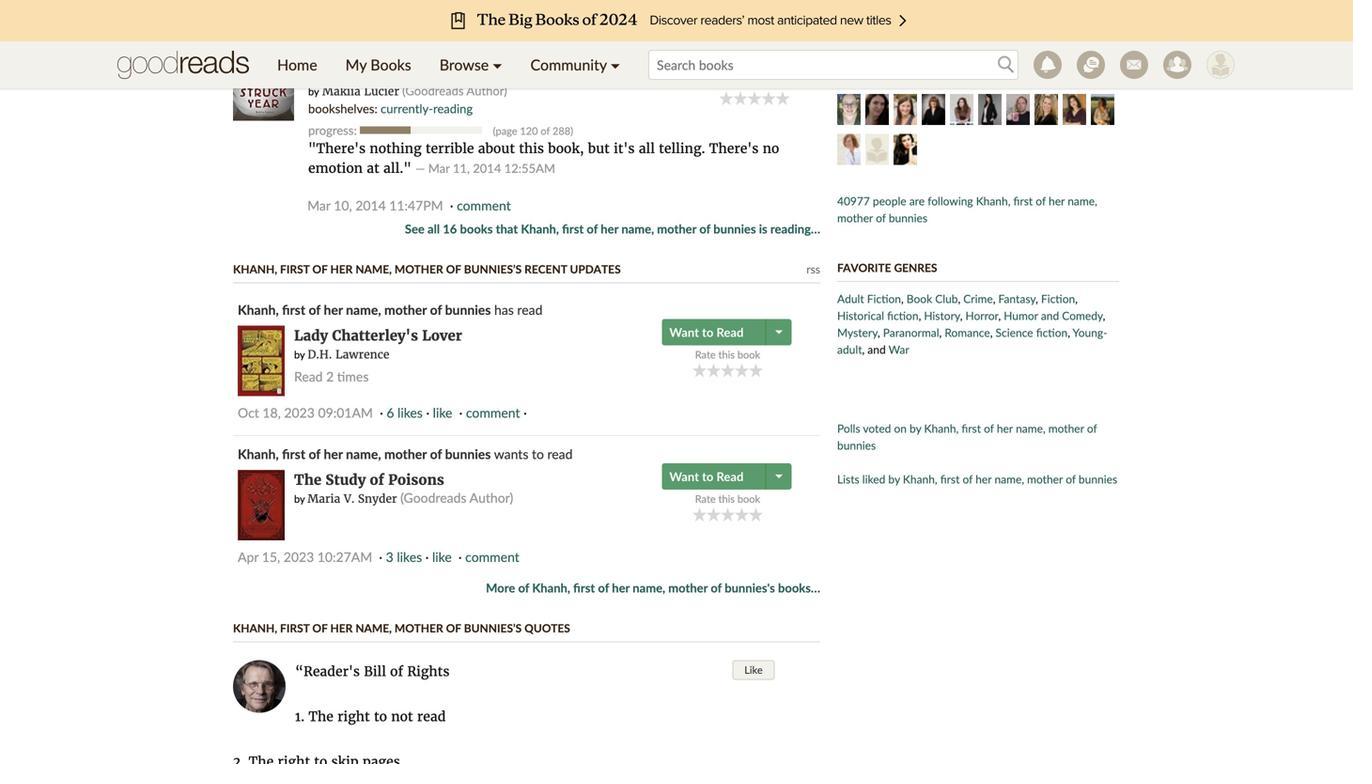 Task type: describe. For each thing, give the bounding box(es) containing it.
my group discussions image
[[1077, 51, 1105, 79]]

, down history link
[[939, 326, 942, 339]]

want to read button for lady chatterley's lover
[[662, 319, 768, 345]]

lili st... image
[[1007, 14, 1030, 45]]

khanh, first of her name, mother of bunnies
[[308, 25, 543, 40]]

my books
[[346, 55, 411, 74]]

0 vertical spatial want
[[696, 53, 726, 68]]

ashleig... image
[[866, 134, 889, 165]]

1 vertical spatial and
[[868, 343, 886, 356]]

telling.
[[659, 140, 705, 157]]

quotes
[[525, 621, 570, 635]]

genres
[[894, 261, 938, 274]]

mar 10, 2014 11:47pm · comment
[[307, 197, 511, 213]]

1 horizontal spatial read
[[517, 302, 543, 318]]

40977 people are following khanh, first of her name, mother of bunnies link
[[837, 194, 1098, 225]]

all inside (page 120 of 288) "there's nothing terrible about this book, but it's all telling. there's no emotion at all."
[[639, 140, 655, 157]]

no
[[763, 140, 779, 157]]

lady
[[294, 326, 328, 344]]

the study of poisons by maria v. snyder (goodreads author)
[[294, 471, 513, 506]]

browse
[[440, 55, 489, 74]]

want to read button for the study of poisons
[[662, 463, 768, 490]]

club
[[935, 292, 958, 305]]

0 vertical spatial book
[[765, 76, 787, 89]]

1.
[[295, 708, 305, 725]]

like
[[745, 663, 763, 676]]

, down historical fiction link at the top right
[[878, 326, 880, 339]]

0 vertical spatial rate
[[722, 76, 743, 89]]

history
[[924, 309, 960, 322]]

daniell... image
[[978, 94, 1002, 125]]

war link
[[889, 343, 910, 356]]

18,
[[263, 404, 281, 420]]

"there's
[[308, 140, 366, 157]]

d.h. lawrence link
[[308, 347, 389, 362]]

rate for the study of poisons
[[695, 492, 716, 505]]

▾ for community ▾
[[611, 55, 620, 74]]

reading…
[[771, 221, 821, 236]]

young- adult
[[837, 326, 1108, 356]]

want for the study of poisons
[[670, 469, 699, 484]]

horror
[[966, 309, 999, 322]]

mystery
[[837, 326, 878, 339]]

1 fiction from the left
[[867, 292, 901, 305]]

(page
[[493, 124, 518, 137]]

lady chatterley's lover link
[[294, 326, 462, 344]]

deanna ... image
[[1035, 54, 1058, 85]]

leigh b... image
[[1035, 14, 1058, 45]]

0 horizontal spatial fiction
[[887, 309, 919, 322]]

mar 11, 2014 12:55am link
[[428, 161, 555, 176]]

rss link
[[807, 262, 821, 276]]

2 horizontal spatial read
[[547, 446, 573, 462]]

6
[[387, 404, 394, 420]]

huntley... image
[[837, 14, 861, 45]]

bunnies's
[[725, 580, 775, 595]]

lucier
[[364, 84, 399, 99]]

horror link
[[966, 309, 999, 322]]

120
[[520, 124, 538, 137]]

browse ▾
[[440, 55, 502, 74]]

crime link
[[964, 292, 993, 305]]

see all 16 books that         khanh, first of her name, mother of bunnies is reading… link
[[405, 220, 821, 237]]

more
[[486, 580, 515, 595]]

terrible
[[426, 140, 474, 157]]

at
[[367, 160, 380, 177]]

makiia lucier link
[[322, 84, 399, 99]]

, up "young-"
[[1103, 309, 1106, 322]]

notifications image
[[1034, 51, 1062, 79]]

bunnies inside 40977 people are following khanh, first of her name, mother of bunnies
[[889, 211, 928, 225]]

progress:
[[308, 123, 360, 138]]

friend requests image
[[1164, 51, 1192, 79]]

tasha a... image
[[950, 54, 974, 85]]

home link
[[263, 41, 331, 88]]

a death-struck year by makiia lucier (goodreads author) bookshelves: currently-reading
[[308, 63, 507, 116]]

to for has read
[[702, 325, 714, 340]]

currently-
[[381, 101, 433, 116]]

khanh, first of her name, mother of bunnies's quotes link
[[233, 621, 570, 635]]

stephan... image
[[922, 54, 946, 85]]

1 horizontal spatial is
[[759, 221, 768, 236]]

2023 for 18,
[[284, 404, 315, 420]]

her inside 40977 people are following khanh, first of her name, mother of bunnies
[[1049, 194, 1065, 208]]

is currently reading
[[308, 25, 606, 57]]

288)
[[553, 124, 573, 137]]

lisa kl... image
[[866, 54, 889, 85]]

charles... image
[[1063, 14, 1087, 45]]

paranormal
[[883, 326, 939, 339]]

fantasy link
[[999, 292, 1036, 305]]

polls
[[837, 422, 861, 435]]

2 fiction from the left
[[1041, 292, 1075, 305]]

, and war
[[862, 343, 910, 356]]

by inside a death-struck year by makiia lucier (goodreads author) bookshelves: currently-reading
[[308, 85, 319, 98]]

her inside polls voted on by khanh, first of her name, mother of bunnies
[[997, 422, 1013, 435]]

julia q... image
[[866, 14, 889, 45]]

browse ▾ button
[[425, 41, 516, 88]]

times
[[337, 368, 369, 384]]

first inside polls voted on by khanh, first of her name, mother of bunnies
[[962, 422, 981, 435]]

all."
[[384, 160, 412, 177]]

bill
[[364, 663, 386, 680]]

rate this book for lady chatterley's lover
[[695, 348, 760, 361]]

10,
[[334, 197, 352, 213]]

likes for 3
[[397, 549, 422, 565]]

voted
[[863, 422, 891, 435]]

like for 6
[[433, 404, 453, 420]]

name, inside 40977 people are following khanh, first of her name, mother of bunnies
[[1068, 194, 1098, 208]]

community ▾ button
[[516, 41, 634, 88]]

2 vertical spatial read
[[417, 708, 446, 725]]

community ▾
[[531, 55, 620, 74]]

adult
[[837, 343, 862, 356]]

— mar 11, 2014 12:55am
[[416, 161, 555, 176]]

, down "book"
[[919, 309, 921, 322]]

▾ for browse ▾
[[493, 55, 502, 74]]

16
[[443, 221, 457, 236]]

, down the horror link
[[990, 326, 993, 339]]

0 vertical spatial khanh, first of her name, mother of bunnies link
[[308, 25, 543, 40]]

sharon ... image
[[978, 14, 1002, 45]]

kelley ... image
[[837, 54, 861, 85]]

, down mystery
[[862, 343, 865, 356]]

that
[[496, 221, 518, 236]]

a death-struck year image
[[233, 29, 294, 121]]

10:27am
[[317, 549, 372, 565]]

1 vertical spatial fiction
[[1036, 326, 1068, 339]]

Search books text field
[[649, 50, 1019, 80]]

Search for books to add to your shelves search field
[[649, 50, 1019, 80]]

eliza c... image
[[1063, 54, 1087, 85]]

liked
[[863, 472, 886, 486]]

3 likes link
[[386, 549, 422, 565]]

crime
[[964, 292, 993, 305]]

makiia
[[322, 84, 361, 99]]

snyder
[[358, 491, 397, 506]]

want to read for lady chatterley's lover
[[670, 325, 744, 340]]

lady chatterley's lover by d.h. lawrence image
[[238, 326, 285, 396]]

mother inside polls voted on by khanh, first of her name, mother of bunnies
[[1049, 422, 1084, 435]]

read for has read
[[717, 325, 744, 340]]

0 vertical spatial comment
[[457, 197, 511, 213]]

want to read for the study of poisons
[[670, 469, 744, 484]]

bookshelves:
[[308, 101, 378, 116]]

karen m... image
[[894, 54, 917, 85]]

of inside (page 120 of 288) "there's nothing terrible about this book, but it's all telling. there's no emotion at all."
[[541, 124, 550, 137]]

read for wants to read
[[717, 469, 744, 484]]

more of khanh, first of her name, mother of bunnies's books…
[[486, 580, 821, 595]]

author) inside a death-struck year by makiia lucier (goodreads author) bookshelves: currently-reading
[[467, 83, 507, 98]]

11:47pm
[[389, 197, 443, 213]]

is inside is currently reading
[[547, 25, 555, 40]]

are
[[910, 194, 925, 208]]

like for 3
[[432, 549, 452, 565]]

nothing
[[370, 140, 422, 157]]

my books link
[[331, 41, 425, 88]]

and inside "adult fiction , book club , crime , fantasy , fiction , historical fiction , history , horror , humor and comedy , mystery , paranormal , romance , science fiction ,"
[[1041, 309, 1059, 322]]

by inside the study of poisons by maria v. snyder (goodreads author)
[[294, 492, 305, 505]]

adult fiction , book club , crime , fantasy , fiction , historical fiction , history , horror , humor and comedy , mystery , paranormal , romance , science fiction ,
[[837, 292, 1106, 339]]

(goodreads inside the study of poisons by maria v. snyder (goodreads author)
[[401, 490, 467, 506]]

cassand... image
[[866, 94, 889, 125]]

updates
[[570, 262, 621, 276]]

40977 people are following khanh, first of her name, mother of bunnies
[[837, 194, 1098, 225]]

humor and comedy link
[[1004, 309, 1103, 322]]

bunnies inside polls voted on by khanh, first of her name, mother of bunnies
[[837, 438, 876, 452]]

khanh, first of her name, mother of bunnies's recent updates
[[233, 262, 621, 276]]



Task type: vqa. For each thing, say whether or not it's contained in the screenshot.
'Want to Read' corresponding to Lady Chatterley's Lover
yes



Task type: locate. For each thing, give the bounding box(es) containing it.
like right 3 likes link in the bottom of the page
[[432, 549, 452, 565]]

rate this book for the study of poisons
[[695, 492, 760, 505]]

comedy
[[1062, 309, 1103, 322]]

2 bunnies's from the top
[[464, 621, 522, 635]]

mar 10, 2014 11:47pm link
[[307, 197, 443, 213]]

2 vertical spatial comment link
[[465, 549, 520, 565]]

lawrence
[[335, 347, 389, 362]]

comment for oct 18, 2023 09:01am · 6 likes · like · comment ·
[[466, 404, 520, 420]]

0 horizontal spatial fiction
[[867, 292, 901, 305]]

rate this book
[[722, 76, 787, 89], [695, 348, 760, 361], [695, 492, 760, 505]]

2 vertical spatial comment
[[465, 549, 520, 565]]

young-
[[1073, 326, 1108, 339]]

1 horizontal spatial all
[[639, 140, 655, 157]]

the inside the study of poisons by maria v. snyder (goodreads author)
[[294, 471, 322, 489]]

2023 right 15,
[[284, 549, 314, 565]]

bunnies's
[[464, 262, 522, 276], [464, 621, 522, 635]]

1 vertical spatial comment
[[466, 404, 520, 420]]

1 vertical spatial like link
[[432, 549, 452, 565]]

(goodreads down poisons
[[401, 490, 467, 506]]

fiction
[[887, 309, 919, 322], [1036, 326, 1068, 339]]

1 horizontal spatial 2014
[[473, 161, 501, 176]]

author) down browse ▾
[[467, 83, 507, 98]]

reading inside a death-struck year by makiia lucier (goodreads author) bookshelves: currently-reading
[[433, 101, 473, 116]]

by left the d.h.
[[294, 348, 305, 361]]

1 vertical spatial is
[[759, 221, 768, 236]]

romance link
[[945, 326, 990, 339]]

khanh,
[[308, 25, 346, 40], [976, 194, 1011, 208], [521, 221, 559, 236], [233, 262, 277, 276], [238, 302, 279, 318], [924, 422, 959, 435], [238, 446, 279, 462], [903, 472, 938, 486], [532, 580, 570, 595], [233, 621, 277, 635]]

oct 18, 2023 09:01am · 6 likes · like · comment ·
[[238, 404, 530, 420]]

like link
[[732, 660, 775, 680]]

book for lady chatterley's lover
[[738, 348, 760, 361]]

comment up wants
[[466, 404, 520, 420]]

1 horizontal spatial fiction
[[1041, 292, 1075, 305]]

favorite
[[837, 261, 892, 274]]

a death-struck year link
[[308, 63, 461, 82]]

kara ta... image
[[894, 94, 917, 125]]

, up comedy
[[1075, 292, 1078, 305]]

this inside (page 120 of 288) "there's nothing terrible about this book, but it's all telling. there's no emotion at all."
[[519, 140, 544, 157]]

2014 down about
[[473, 161, 501, 176]]

▾ inside popup button
[[493, 55, 502, 74]]

comment link up more
[[465, 549, 520, 565]]

by inside lady chatterley's lover by d.h. lawrence read 2 times
[[294, 348, 305, 361]]

all left 16
[[428, 221, 440, 236]]

1 vertical spatial mar
[[307, 197, 331, 213]]

0 horizontal spatial read
[[417, 708, 446, 725]]

reading inside is currently reading
[[308, 42, 348, 57]]

on
[[894, 422, 907, 435]]

0 vertical spatial fiction
[[887, 309, 919, 322]]

favorite genres
[[837, 261, 938, 274]]

mother inside 40977 people are following khanh, first of her name, mother of bunnies
[[837, 211, 873, 225]]

, left "young-"
[[1068, 326, 1070, 339]]

1 vertical spatial the
[[309, 708, 334, 725]]

romance
[[945, 326, 990, 339]]

1 vertical spatial khanh, first of her name, mother of bunnies link
[[238, 302, 491, 318]]

0 horizontal spatial all
[[428, 221, 440, 236]]

home
[[277, 55, 317, 74]]

of inside the study of poisons by maria v. snyder (goodreads author)
[[370, 471, 384, 489]]

0 vertical spatial the
[[294, 471, 322, 489]]

darynda... image
[[922, 94, 946, 125]]

rate for lady chatterley's lover
[[695, 348, 716, 361]]

read right wants
[[547, 446, 573, 462]]

0 horizontal spatial ▾
[[493, 55, 502, 74]]

want for lady chatterley's lover
[[670, 325, 699, 340]]

0 vertical spatial 2014
[[473, 161, 501, 176]]

1 horizontal spatial mar
[[428, 161, 450, 176]]

see all 16 books that         khanh, first of her name, mother of bunnies is reading…
[[405, 221, 821, 236]]

the study of poisons by maria v. snyder image
[[238, 470, 285, 540]]

this for has read
[[719, 348, 735, 361]]

1 vertical spatial reading
[[433, 101, 473, 116]]

0 vertical spatial want to read button
[[689, 47, 795, 73]]

comment link for ·
[[466, 404, 520, 420]]

death-
[[323, 63, 376, 82]]

2023 right the '18,'
[[284, 404, 315, 420]]

read for is currently reading
[[744, 53, 771, 68]]

(goodreads
[[402, 83, 464, 98], [401, 490, 467, 506]]

khanh, first of her name, mother of bunnies link for lover
[[238, 302, 491, 318]]

rachel ... image
[[894, 14, 917, 45]]

historical fiction link
[[837, 309, 919, 322]]

0 vertical spatial comment link
[[457, 197, 511, 213]]

khanh, first of her name, mother of bunnies's quotes
[[233, 621, 570, 635]]

author) inside the study of poisons by maria v. snyder (goodreads author)
[[470, 490, 513, 506]]

like link for 6 likes
[[433, 404, 453, 420]]

1 horizontal spatial reading
[[433, 101, 473, 116]]

community
[[531, 55, 607, 74]]

1 vertical spatial want to read button
[[662, 319, 768, 345]]

navessa... image
[[1091, 94, 1115, 125]]

comment for apr 15, 2023 10:27am · 3 likes · like · comment
[[465, 549, 520, 565]]

1 vertical spatial all
[[428, 221, 440, 236]]

books
[[371, 55, 411, 74]]

first inside 40977 people are following khanh, first of her name, mother of bunnies
[[1014, 194, 1033, 208]]

by right liked
[[889, 472, 900, 486]]

christi... image
[[837, 94, 861, 125]]

0 vertical spatial and
[[1041, 309, 1059, 322]]

1 vertical spatial book
[[738, 348, 760, 361]]

richell... image
[[1091, 14, 1115, 45]]

menu
[[263, 41, 634, 88]]

1 horizontal spatial ▾
[[611, 55, 620, 74]]

inbox image
[[1120, 51, 1149, 79]]

name, inside polls voted on by khanh, first of her name, mother of bunnies
[[1016, 422, 1046, 435]]

oct
[[238, 404, 259, 420]]

1 vertical spatial comment link
[[466, 404, 520, 420]]

0 vertical spatial bunnies's
[[464, 262, 522, 276]]

09:01am
[[318, 404, 373, 420]]

bunnies's up has
[[464, 262, 522, 276]]

historical
[[837, 309, 884, 322]]

khanh, first of her name, mother of bunnies link for of
[[238, 446, 491, 462]]

2 vertical spatial rate
[[695, 492, 716, 505]]

mar left the 10,
[[307, 197, 331, 213]]

megan s... image
[[950, 94, 974, 125]]

my
[[346, 55, 367, 74]]

is left currently
[[547, 25, 555, 40]]

her inside more of khanh, first of her name, mother of bunnies's books… link
[[612, 580, 630, 595]]

tessa dare image
[[1035, 94, 1058, 125]]

2
[[326, 368, 334, 384]]

2014
[[473, 161, 501, 176], [355, 197, 386, 213]]

likes right 3
[[397, 549, 422, 565]]

khanh, first of her name, mother of bunnies link up chatterley's
[[238, 302, 491, 318]]

0 vertical spatial want to read
[[696, 53, 771, 68]]

2 vertical spatial want to read button
[[662, 463, 768, 490]]

joelle ... image
[[978, 54, 1002, 85]]

fantasy
[[999, 292, 1036, 305]]

khanh, first of her name, mother of bunnies link up the study of poisons link at the bottom left
[[238, 446, 491, 462]]

1 vertical spatial want to read
[[670, 325, 744, 340]]

science
[[996, 326, 1034, 339]]

maria
[[308, 491, 340, 506]]

jeannie... image
[[1063, 94, 1087, 125]]

1 vertical spatial rate
[[695, 348, 716, 361]]

mystery link
[[837, 326, 878, 339]]

0 vertical spatial mar
[[428, 161, 450, 176]]

fiction up historical fiction link at the top right
[[867, 292, 901, 305]]

fiction up the humor and comedy link
[[1041, 292, 1075, 305]]

0 vertical spatial (goodreads
[[402, 83, 464, 98]]

0 horizontal spatial mar
[[307, 197, 331, 213]]

1 vertical spatial bunnies's
[[464, 621, 522, 635]]

likes for 6
[[398, 404, 423, 420]]

comment up more
[[465, 549, 520, 565]]

people
[[873, 194, 907, 208]]

1 ▾ from the left
[[493, 55, 502, 74]]

like link
[[433, 404, 453, 420], [432, 549, 452, 565]]

, left crime
[[958, 292, 961, 305]]

maria v. snyder link
[[308, 491, 397, 506]]

her
[[388, 25, 406, 40], [1049, 194, 1065, 208], [601, 221, 619, 236], [330, 262, 353, 276], [324, 302, 343, 318], [997, 422, 1013, 435], [324, 446, 343, 462], [976, 472, 992, 486], [612, 580, 630, 595], [330, 621, 353, 635]]

, left humor
[[999, 309, 1001, 322]]

40977
[[837, 194, 870, 208]]

by
[[308, 85, 319, 98], [294, 348, 305, 361], [910, 422, 922, 435], [889, 472, 900, 486], [294, 492, 305, 505]]

1 horizontal spatial fiction
[[1036, 326, 1068, 339]]

like link right 6 likes link
[[433, 404, 453, 420]]

0 vertical spatial read
[[517, 302, 543, 318]]

(goodreads up currently-reading link
[[402, 83, 464, 98]]

khanh, first of her name, mother of bunnies link up year
[[308, 25, 543, 40]]

author) down wants
[[470, 490, 513, 506]]

mark  l... image
[[1007, 94, 1030, 125]]

by down a
[[308, 85, 319, 98]]

0 horizontal spatial and
[[868, 343, 886, 356]]

maria v... image
[[922, 14, 946, 45]]

menu containing home
[[263, 41, 634, 88]]

3
[[386, 549, 394, 565]]

(page 120 of 288) "there's nothing terrible about this book, but it's all telling. there's no emotion at all."
[[308, 124, 779, 177]]

comment link for apr 15, 2023 10:27am · 3 likes · like · comment
[[465, 549, 520, 565]]

1 vertical spatial rate this book
[[695, 348, 760, 361]]

polls voted on by khanh, first of her name, mother of bunnies link
[[837, 422, 1097, 452]]

daniel pennac image
[[233, 660, 286, 713]]

the right 1.
[[309, 708, 334, 725]]

15,
[[262, 549, 280, 565]]

and down 'fiction' link
[[1041, 309, 1059, 322]]

0 vertical spatial likes
[[398, 404, 423, 420]]

bunnies's for quotes
[[464, 621, 522, 635]]

oct 18, 2023 09:01am link
[[238, 404, 373, 420]]

mother
[[444, 25, 484, 40], [837, 211, 873, 225], [657, 221, 697, 236], [395, 262, 443, 276], [384, 302, 427, 318], [1049, 422, 1084, 435], [384, 446, 427, 462], [1027, 472, 1063, 486], [669, 580, 708, 595], [395, 621, 443, 635]]

0 vertical spatial like
[[433, 404, 453, 420]]

lover
[[422, 326, 462, 344]]

1 bunnies's from the top
[[464, 262, 522, 276]]

0 horizontal spatial reading
[[308, 42, 348, 57]]

her inside see all 16 books that         khanh, first of her name, mother of bunnies is reading… link
[[601, 221, 619, 236]]

read
[[744, 53, 771, 68], [717, 325, 744, 340], [294, 368, 323, 384], [717, 469, 744, 484]]

to
[[729, 53, 741, 68], [702, 325, 714, 340], [532, 446, 544, 462], [702, 469, 714, 484], [374, 708, 387, 725]]

2 ▾ from the left
[[611, 55, 620, 74]]

comment up books
[[457, 197, 511, 213]]

like link right 3 likes link in the bottom of the page
[[432, 549, 452, 565]]

▾ right 'browse' at left
[[493, 55, 502, 74]]

likes right 6 in the bottom of the page
[[398, 404, 423, 420]]

comment link up wants
[[466, 404, 520, 420]]

bunnies
[[501, 25, 543, 40], [889, 211, 928, 225], [714, 221, 756, 236], [445, 302, 491, 318], [837, 438, 876, 452], [445, 446, 491, 462], [1079, 472, 1118, 486]]

read right has
[[517, 302, 543, 318]]

0 horizontal spatial 2014
[[355, 197, 386, 213]]

by inside polls voted on by khanh, first of her name, mother of bunnies
[[910, 422, 922, 435]]

khanh, first of her name, mother of bunnies has read
[[238, 302, 543, 318]]

like right 6 likes link
[[433, 404, 453, 420]]

12:55am
[[504, 161, 555, 176]]

fiction up paranormal
[[887, 309, 919, 322]]

book
[[907, 292, 933, 305]]

currently
[[558, 25, 606, 40]]

reading down year
[[433, 101, 473, 116]]

1 vertical spatial read
[[547, 446, 573, 462]]

0 vertical spatial all
[[639, 140, 655, 157]]

▾
[[493, 55, 502, 74], [611, 55, 620, 74]]

julie k... image
[[950, 14, 974, 45]]

"reader's
[[295, 663, 360, 680]]

2 vertical spatial want
[[670, 469, 699, 484]]

ruby anderson image
[[1207, 51, 1235, 79]]

read
[[517, 302, 543, 318], [547, 446, 573, 462], [417, 708, 446, 725]]

mar right —
[[428, 161, 450, 176]]

d.h.
[[308, 347, 332, 362]]

1 horizontal spatial and
[[1041, 309, 1059, 322]]

2 vertical spatial khanh, first of her name, mother of bunnies link
[[238, 446, 491, 462]]

khanh, first of her name, mother of bunnies wants to read
[[238, 446, 573, 462]]

1 vertical spatial 2023
[[284, 549, 314, 565]]

humor
[[1004, 309, 1038, 322]]

this for is currently reading
[[745, 76, 762, 89]]

,
[[901, 292, 904, 305], [958, 292, 961, 305], [993, 292, 996, 305], [1036, 292, 1038, 305], [1075, 292, 1078, 305], [919, 309, 921, 322], [960, 309, 963, 322], [999, 309, 1001, 322], [1103, 309, 1106, 322], [878, 326, 880, 339], [939, 326, 942, 339], [990, 326, 993, 339], [1068, 326, 1070, 339], [862, 343, 865, 356]]

by right on
[[910, 422, 922, 435]]

to for is currently reading
[[729, 53, 741, 68]]

this for wants to read
[[719, 492, 735, 505]]

▾ right community
[[611, 55, 620, 74]]

0 horizontal spatial is
[[547, 25, 555, 40]]

1 vertical spatial want
[[670, 325, 699, 340]]

, left "book"
[[901, 292, 904, 305]]

2 vertical spatial rate this book
[[695, 492, 760, 505]]

elizabe... image
[[1007, 54, 1030, 85]]

0 vertical spatial rate this book
[[722, 76, 787, 89]]

reading up a
[[308, 42, 348, 57]]

comment link up books
[[457, 197, 511, 213]]

1 vertical spatial likes
[[397, 549, 422, 565]]

1 vertical spatial author)
[[470, 490, 513, 506]]

following
[[928, 194, 973, 208]]

mar
[[428, 161, 450, 176], [307, 197, 331, 213]]

all right the "it's"
[[639, 140, 655, 157]]

▾ inside popup button
[[611, 55, 620, 74]]

roshani... image
[[894, 134, 917, 165]]

bunnies's down more
[[464, 621, 522, 635]]

struck
[[376, 63, 424, 82]]

rosamun... image
[[1091, 54, 1115, 85]]

2 vertical spatial want to read
[[670, 469, 744, 484]]

2023 for 15,
[[284, 549, 314, 565]]

and left war link
[[868, 343, 886, 356]]

is left 'reading…'
[[759, 221, 768, 236]]

0 vertical spatial like link
[[433, 404, 453, 420]]

, left 'fiction' link
[[1036, 292, 1038, 305]]

like
[[433, 404, 453, 420], [432, 549, 452, 565]]

0 vertical spatial author)
[[467, 83, 507, 98]]

to for wants to read
[[702, 469, 714, 484]]

0 vertical spatial reading
[[308, 42, 348, 57]]

apr
[[238, 549, 259, 565]]

rss
[[807, 262, 821, 276]]

1 vertical spatial (goodreads
[[401, 490, 467, 506]]

1 vertical spatial like
[[432, 549, 452, 565]]

the up maria
[[294, 471, 322, 489]]

0 vertical spatial is
[[547, 25, 555, 40]]

read inside lady chatterley's lover by d.h. lawrence read 2 times
[[294, 368, 323, 384]]

huntley... image
[[837, 134, 861, 165]]

by left maria
[[294, 492, 305, 505]]

, up the horror link
[[993, 292, 996, 305]]

(goodreads inside a death-struck year by makiia lucier (goodreads author) bookshelves: currently-reading
[[402, 83, 464, 98]]

recent
[[525, 262, 567, 276]]

2 vertical spatial book
[[738, 492, 760, 505]]

1 vertical spatial 2014
[[355, 197, 386, 213]]

want to read
[[696, 53, 771, 68], [670, 325, 744, 340], [670, 469, 744, 484]]

khanh, inside 40977 people are following khanh, first of her name, mother of bunnies
[[976, 194, 1011, 208]]

khanh, inside polls voted on by khanh, first of her name, mother of bunnies
[[924, 422, 959, 435]]

bunnies's for recent
[[464, 262, 522, 276]]

emotion
[[308, 160, 363, 177]]

fiction link
[[1041, 292, 1075, 305]]

2014 right the 10,
[[355, 197, 386, 213]]

read right not
[[417, 708, 446, 725]]

, up romance link
[[960, 309, 963, 322]]

like link for 3 likes
[[432, 549, 452, 565]]

book for the study of poisons
[[738, 492, 760, 505]]

fiction down the humor and comedy link
[[1036, 326, 1068, 339]]

polls voted on by khanh, first of her name, mother of bunnies
[[837, 422, 1097, 452]]

0 vertical spatial 2023
[[284, 404, 315, 420]]



